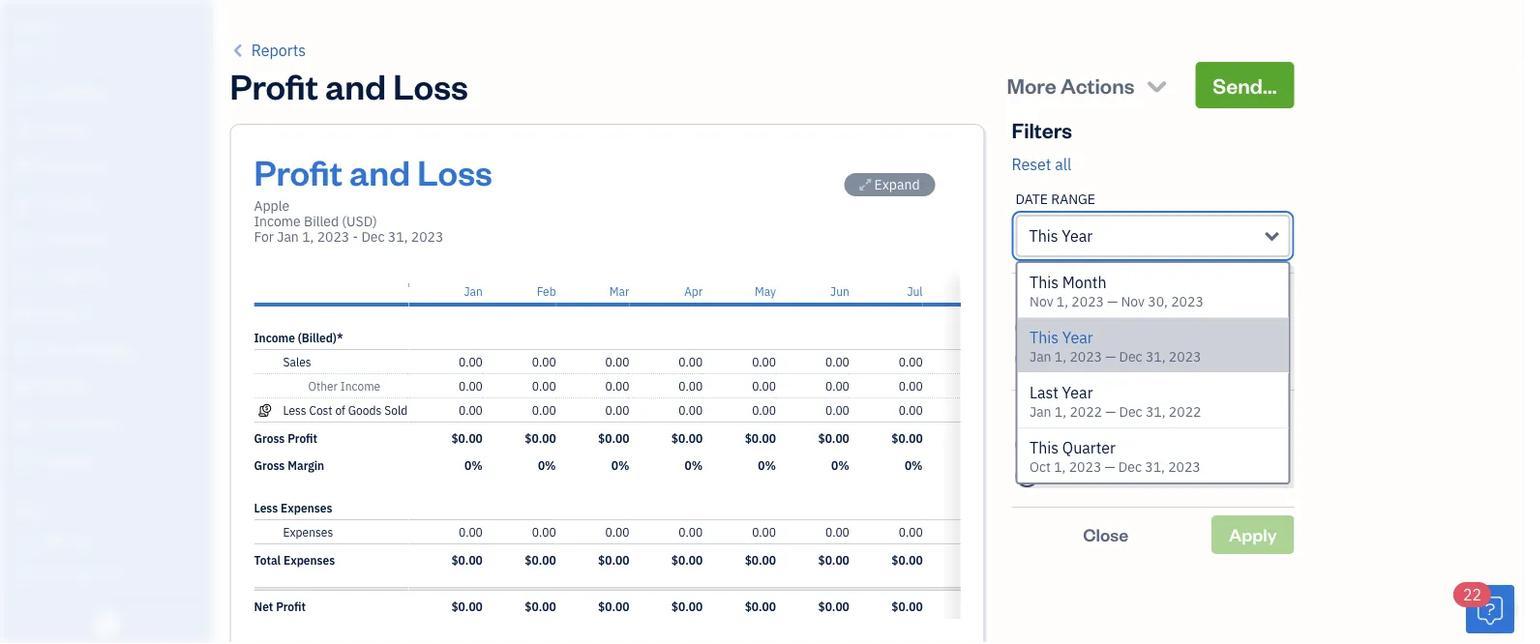 Task type: vqa. For each thing, say whether or not it's contained in the screenshot.
found
no



Task type: locate. For each thing, give the bounding box(es) containing it.
this inside this year jan 1, 2023 — dec 31, 2023
[[1030, 328, 1059, 348]]

quarter up collected
[[1062, 438, 1116, 458]]

expenses down margin
[[281, 501, 332, 516]]

dec
[[362, 228, 385, 246], [1119, 348, 1143, 366], [1119, 403, 1143, 421], [1119, 458, 1142, 476]]

money image
[[13, 379, 36, 398]]

gross up gross margin
[[254, 431, 285, 446]]

this year
[[1030, 226, 1093, 246]]

0 vertical spatial month
[[1062, 273, 1107, 293]]

— inside this quarter oct 1, 2023 — dec 31, 2023
[[1105, 458, 1115, 476]]

apple inside "profit and loss apple income billed (usd) for jan 1, 2023 - dec 31, 2023"
[[254, 197, 290, 215]]

gross for gross margin
[[254, 458, 285, 473]]

category image
[[254, 525, 275, 540]]

freshbooks image
[[91, 613, 122, 636]]

0 vertical spatial quarter
[[1047, 349, 1100, 369]]

apple up for
[[254, 197, 290, 215]]

0%
[[464, 458, 482, 473], [538, 458, 556, 473], [611, 458, 629, 473], [684, 458, 703, 473], [758, 458, 776, 473], [831, 458, 849, 473], [905, 458, 923, 473], [978, 458, 996, 473]]

items and services image
[[15, 563, 207, 579]]

2023
[[317, 228, 350, 246], [411, 228, 444, 246], [1072, 293, 1104, 311], [1171, 293, 1204, 311], [1070, 348, 1102, 366], [1169, 348, 1201, 366], [1069, 458, 1102, 476], [1168, 458, 1201, 476]]

0 horizontal spatial 2022
[[1070, 403, 1102, 421]]

dec inside this year jan 1, 2023 — dec 31, 2023
[[1119, 348, 1143, 366]]

billed
[[304, 213, 339, 230], [1047, 435, 1087, 456]]

0 vertical spatial apple
[[15, 17, 57, 37]]

collected
[[1047, 466, 1113, 487]]

31, inside "profit and loss apple income billed (usd) for jan 1, 2023 - dec 31, 2023"
[[388, 228, 408, 246]]

this down this year
[[1030, 273, 1059, 293]]

income
[[254, 213, 301, 230], [254, 330, 295, 346], [341, 379, 381, 394]]

payment image
[[13, 231, 36, 251]]

0 vertical spatial income
[[254, 213, 301, 230]]

income inside "profit and loss apple income billed (usd) for jan 1, 2023 - dec 31, 2023"
[[254, 213, 301, 230]]

sales
[[283, 354, 311, 370]]

list box
[[1018, 263, 1289, 484]]

profit
[[230, 62, 318, 108], [254, 148, 343, 194], [288, 431, 318, 446], [276, 599, 306, 615]]

year down by
[[1062, 328, 1093, 348]]

1, inside this year jan 1, 2023 — dec 31, 2023
[[1055, 348, 1067, 366]]

profit up for
[[254, 148, 343, 194]]

2022
[[1070, 403, 1102, 421], [1169, 403, 1201, 421]]

1 horizontal spatial 2022
[[1169, 403, 1201, 421]]

1 this from the top
[[1030, 226, 1059, 246]]

1, right oct
[[1054, 458, 1066, 476]]

3 this from the top
[[1030, 328, 1059, 348]]

list box containing this month
[[1018, 263, 1289, 484]]

expenses
[[281, 501, 332, 516], [283, 525, 333, 540], [284, 553, 335, 568]]

loss inside "profit and loss apple income billed (usd) for jan 1, 2023 - dec 31, 2023"
[[417, 148, 493, 194]]

billed down accounting method
[[1047, 435, 1087, 456]]

$0.00
[[451, 431, 482, 446], [524, 431, 556, 446], [598, 431, 629, 446], [671, 431, 703, 446], [745, 431, 776, 446], [818, 431, 849, 446], [891, 431, 923, 446], [965, 431, 996, 446], [451, 553, 482, 568], [524, 553, 556, 568], [598, 553, 629, 568], [671, 553, 703, 568], [745, 553, 776, 568], [818, 553, 849, 568], [891, 553, 923, 568], [965, 553, 996, 568], [451, 599, 482, 615], [524, 599, 556, 615], [598, 599, 629, 615], [671, 599, 703, 615], [745, 599, 776, 615], [818, 599, 849, 615], [891, 599, 923, 615], [965, 599, 996, 615]]

based)
[[1162, 466, 1211, 487]]

net
[[254, 599, 273, 615]]

dec up last year jan 1, 2022 — dec 31, 2022
[[1119, 348, 1143, 366]]

8 0% from the left
[[978, 458, 996, 473]]

— down billed (accrual) on the right of page
[[1105, 458, 1115, 476]]

profit down the reports
[[230, 62, 318, 108]]

this down date range
[[1030, 226, 1059, 246]]

send…
[[1213, 71, 1278, 99]]

— inside "this month nov 1, 2023 — nov 30, 2023"
[[1107, 293, 1118, 311]]

last year jan 1, 2022 — dec 31, 2022
[[1030, 383, 1201, 421]]

feb
[[537, 284, 556, 299]]

30,
[[1148, 293, 1168, 311]]

— for this quarter
[[1105, 458, 1115, 476]]

0 horizontal spatial billed
[[304, 213, 339, 230]]

less expenses
[[254, 501, 332, 516]]

31, inside this quarter oct 1, 2023 — dec 31, 2023
[[1145, 458, 1165, 476]]

gross
[[254, 431, 285, 446], [254, 458, 285, 473]]

1 horizontal spatial less
[[283, 403, 307, 418]]

1, for last year
[[1055, 403, 1067, 421]]

dec inside last year jan 1, 2022 — dec 31, 2022
[[1119, 403, 1143, 421]]

dec right -
[[362, 228, 385, 246]]

may
[[755, 284, 776, 299]]

invoice image
[[13, 195, 36, 214]]

this inside field
[[1030, 226, 1059, 246]]

1 horizontal spatial apple
[[254, 197, 290, 215]]

0 vertical spatial loss
[[393, 62, 468, 108]]

1 vertical spatial and
[[350, 148, 411, 194]]

project image
[[13, 305, 36, 324]]

dec inside this quarter oct 1, 2023 — dec 31, 2023
[[1119, 458, 1142, 476]]

2 this from the top
[[1030, 273, 1059, 293]]

report image
[[13, 452, 36, 472]]

jun
[[830, 284, 849, 299]]

quarter up the last
[[1047, 349, 1100, 369]]

jan
[[277, 228, 299, 246], [464, 284, 482, 299], [1030, 348, 1052, 366], [1030, 403, 1052, 421]]

aug
[[976, 284, 996, 299]]

1 horizontal spatial billed
[[1047, 435, 1087, 456]]

expand image
[[860, 177, 872, 193]]

1 vertical spatial less
[[254, 501, 278, 516]]

1 vertical spatial loss
[[417, 148, 493, 194]]

and inside "profit and loss apple income billed (usd) for jan 1, 2023 - dec 31, 2023"
[[350, 148, 411, 194]]

more
[[1007, 71, 1057, 99]]

6 0% from the left
[[831, 458, 849, 473]]

this for this quarter oct 1, 2023 — dec 31, 2023
[[1030, 438, 1059, 458]]

5 0% from the left
[[758, 458, 776, 473]]

month
[[1062, 273, 1107, 293], [1047, 318, 1091, 338]]

year inside field
[[1062, 226, 1093, 246]]

1 vertical spatial quarter
[[1062, 438, 1116, 458]]

(accrual)
[[1091, 435, 1153, 456]]

31,
[[388, 228, 408, 246], [1146, 348, 1166, 366], [1146, 403, 1166, 421], [1145, 458, 1165, 476]]

of
[[335, 403, 346, 418]]

0 vertical spatial year
[[1062, 226, 1093, 246]]

quarter inside this quarter oct 1, 2023 — dec 31, 2023
[[1062, 438, 1116, 458]]

list box inside date range element
[[1018, 263, 1289, 484]]

send… button
[[1196, 62, 1295, 108]]

this inside this quarter oct 1, 2023 — dec 31, 2023
[[1030, 438, 1059, 458]]

collected (cash-based)
[[1047, 466, 1211, 487]]

this down "accounting"
[[1030, 438, 1059, 458]]

less left cost
[[283, 403, 307, 418]]

0 horizontal spatial apple
[[15, 17, 57, 37]]

— inside last year jan 1, 2022 — dec 31, 2022
[[1105, 403, 1116, 421]]

billed inside accounting method option group
[[1047, 435, 1087, 456]]

expenses right total
[[284, 553, 335, 568]]

-
[[353, 228, 358, 246]]

year for last year jan 1, 2022 — dec 31, 2022
[[1062, 383, 1093, 403]]

gross for gross profit
[[254, 431, 285, 446]]

nov left by
[[1030, 293, 1053, 311]]

1 vertical spatial month
[[1047, 318, 1091, 338]]

quarter inside the group by option group
[[1047, 349, 1100, 369]]

accounting method
[[1016, 405, 1134, 423]]

date range
[[1016, 190, 1096, 208]]

group
[[1016, 288, 1054, 306]]

apple
[[15, 17, 57, 37], [254, 197, 290, 215]]

1, left method
[[1055, 403, 1067, 421]]

month inside "this month nov 1, 2023 — nov 30, 2023"
[[1062, 273, 1107, 293]]

— up this year jan 1, 2023 — dec 31, 2023
[[1107, 293, 1118, 311]]

billed left -
[[304, 213, 339, 230]]

4 0% from the left
[[684, 458, 703, 473]]

0.00
[[458, 354, 482, 370], [532, 354, 556, 370], [605, 354, 629, 370], [679, 354, 703, 370], [752, 354, 776, 370], [825, 354, 849, 370], [899, 354, 923, 370], [972, 354, 996, 370], [458, 379, 482, 394], [532, 379, 556, 394], [605, 379, 629, 394], [679, 379, 703, 394], [752, 379, 776, 394], [825, 379, 849, 394], [899, 379, 923, 394], [972, 379, 996, 394], [458, 403, 482, 418], [532, 403, 556, 418], [605, 403, 629, 418], [679, 403, 703, 418], [752, 403, 776, 418], [825, 403, 849, 418], [899, 403, 923, 418], [972, 403, 996, 418], [458, 525, 482, 540], [532, 525, 556, 540], [605, 525, 629, 540], [679, 525, 703, 540], [752, 525, 776, 540], [825, 525, 849, 540], [899, 525, 923, 540], [972, 525, 996, 540]]

actions
[[1061, 71, 1135, 99]]

quarter
[[1047, 349, 1100, 369], [1062, 438, 1116, 458]]

year inside last year jan 1, 2022 — dec 31, 2022
[[1062, 383, 1093, 403]]

1, up the last
[[1055, 348, 1067, 366]]

1, inside last year jan 1, 2022 — dec 31, 2022
[[1055, 403, 1067, 421]]

close button
[[1012, 516, 1201, 555]]

this inside "this month nov 1, 2023 — nov 30, 2023"
[[1030, 273, 1059, 293]]

1 2022 from the left
[[1070, 403, 1102, 421]]

— up last year jan 1, 2022 — dec 31, 2022
[[1105, 348, 1116, 366]]

year down range
[[1062, 226, 1093, 246]]

1 vertical spatial gross
[[254, 458, 285, 473]]

dec for last year
[[1119, 403, 1143, 421]]

and up (usd)
[[350, 148, 411, 194]]

year up accounting method
[[1062, 383, 1093, 403]]

jan up the last
[[1030, 348, 1052, 366]]

4 this from the top
[[1030, 438, 1059, 458]]

month right group
[[1062, 273, 1107, 293]]

nov
[[1030, 293, 1053, 311], [1121, 293, 1145, 311]]

nov left 30,
[[1121, 293, 1145, 311]]

other
[[308, 379, 338, 394]]

less
[[283, 403, 307, 418], [254, 501, 278, 516]]

year inside this year jan 1, 2023 — dec 31, 2023
[[1062, 328, 1093, 348]]

dec for this year
[[1119, 348, 1143, 366]]

2 vertical spatial year
[[1062, 383, 1093, 403]]

jul
[[907, 284, 923, 299]]

client image
[[13, 121, 36, 140]]

0 vertical spatial expenses
[[281, 501, 332, 516]]

less up category image
[[254, 501, 278, 516]]

this down group by
[[1030, 328, 1059, 348]]

2 year from the top
[[1062, 328, 1093, 348]]

1 vertical spatial income
[[254, 330, 295, 346]]

income up goods
[[341, 379, 381, 394]]

method
[[1087, 405, 1134, 423]]

1, right group
[[1057, 293, 1068, 311]]

reports
[[251, 40, 306, 61]]

0 horizontal spatial less
[[254, 501, 278, 516]]

loss
[[393, 62, 468, 108], [417, 148, 493, 194]]

sold
[[385, 403, 408, 418]]

year
[[1062, 226, 1093, 246], [1062, 328, 1093, 348], [1062, 383, 1093, 403]]

— up billed (accrual) on the right of page
[[1105, 403, 1116, 421]]

dec down (accrual)
[[1119, 458, 1142, 476]]

expenses down less expenses
[[283, 525, 333, 540]]

2 vertical spatial expenses
[[284, 553, 335, 568]]

month down by
[[1047, 318, 1091, 338]]

jan inside last year jan 1, 2022 — dec 31, 2022
[[1030, 403, 1052, 421]]

1 year from the top
[[1062, 226, 1093, 246]]

1, inside this quarter oct 1, 2023 — dec 31, 2023
[[1054, 458, 1066, 476]]

gross down gross profit
[[254, 458, 285, 473]]

1,
[[302, 228, 314, 246], [1057, 293, 1068, 311], [1055, 348, 1067, 366], [1055, 403, 1067, 421], [1054, 458, 1066, 476]]

margin
[[288, 458, 324, 473]]

2022 up accounting method option group
[[1169, 403, 1201, 421]]

year for this year
[[1062, 226, 1093, 246]]

1 gross from the top
[[254, 431, 285, 446]]

0 vertical spatial and
[[325, 62, 386, 108]]

0 vertical spatial billed
[[304, 213, 339, 230]]

group by group
[[1016, 288, 1291, 375]]

0 vertical spatial gross
[[254, 431, 285, 446]]

3 year from the top
[[1062, 383, 1093, 403]]

1, right for
[[302, 228, 314, 246]]

jan right for
[[277, 228, 299, 246]]

1 vertical spatial year
[[1062, 328, 1093, 348]]

0 horizontal spatial nov
[[1030, 293, 1053, 311]]

dec up (accrual)
[[1119, 403, 1143, 421]]

profit and loss
[[230, 62, 468, 108]]

jan inside "profit and loss apple income billed (usd) for jan 1, 2023 - dec 31, 2023"
[[277, 228, 299, 246]]

range
[[1052, 190, 1096, 208]]

chevronleft image
[[230, 39, 248, 62]]

income left -
[[254, 213, 301, 230]]

— inside this year jan 1, 2023 — dec 31, 2023
[[1105, 348, 1116, 366]]

apple up the owner
[[15, 17, 57, 37]]

—
[[1107, 293, 1118, 311], [1105, 348, 1116, 366], [1105, 403, 1116, 421], [1105, 458, 1115, 476]]

and
[[325, 62, 386, 108], [350, 148, 411, 194]]

0 vertical spatial less
[[283, 403, 307, 418]]

1 horizontal spatial nov
[[1121, 293, 1145, 311]]

2022 up billed (accrual) on the right of page
[[1070, 403, 1102, 421]]

jan up oct
[[1030, 403, 1052, 421]]

bank connections image
[[15, 594, 207, 610]]

owner
[[15, 39, 51, 54]]

7 0% from the left
[[905, 458, 923, 473]]

less cost of goods sold
[[283, 403, 408, 418]]

year for this year jan 1, 2023 — dec 31, 2023
[[1062, 328, 1093, 348]]

31, inside last year jan 1, 2022 — dec 31, 2022
[[1146, 403, 1166, 421]]

income up sales
[[254, 330, 295, 346]]

1, inside "this month nov 1, 2023 — nov 30, 2023"
[[1057, 293, 1068, 311]]

(usd)
[[342, 213, 377, 230]]

apple owner
[[15, 17, 57, 54]]

profit right net
[[276, 599, 306, 615]]

31, inside this year jan 1, 2023 — dec 31, 2023
[[1146, 348, 1166, 366]]

1 vertical spatial apple
[[254, 197, 290, 215]]

and right reports button
[[325, 62, 386, 108]]

income (billed)*
[[254, 330, 343, 346]]

this
[[1030, 226, 1059, 246], [1030, 273, 1059, 293], [1030, 328, 1059, 348], [1030, 438, 1059, 458]]

2 gross from the top
[[254, 458, 285, 473]]

profit up margin
[[288, 431, 318, 446]]

main element
[[0, 0, 261, 644]]

1 vertical spatial billed
[[1047, 435, 1087, 456]]



Task type: describe. For each thing, give the bounding box(es) containing it.
by
[[1057, 288, 1072, 306]]

less for less expenses
[[254, 501, 278, 516]]

total expenses
[[254, 553, 335, 568]]

team members image
[[15, 532, 207, 548]]

loss for profit and loss
[[393, 62, 468, 108]]

close
[[1084, 524, 1129, 547]]

this year jan 1, 2023 — dec 31, 2023
[[1030, 328, 1201, 366]]

for
[[254, 228, 274, 246]]

2 2022 from the left
[[1169, 403, 1201, 421]]

reset
[[1012, 154, 1052, 175]]

jan left feb
[[464, 284, 482, 299]]

1, inside "profit and loss apple income billed (usd) for jan 1, 2023 - dec 31, 2023"
[[302, 228, 314, 246]]

— for last year
[[1105, 403, 1116, 421]]

this month nov 1, 2023 — nov 30, 2023
[[1030, 273, 1204, 311]]

profit and loss apple income billed (usd) for jan 1, 2023 - dec 31, 2023
[[254, 148, 493, 246]]

resource center badge image
[[1467, 586, 1515, 634]]

group by option group
[[1016, 313, 1291, 375]]

expense image
[[13, 268, 36, 288]]

cost
[[309, 403, 333, 418]]

31, for last year
[[1146, 403, 1166, 421]]

3 0% from the left
[[611, 458, 629, 473]]

— for this year
[[1105, 348, 1116, 366]]

— for this month
[[1107, 293, 1118, 311]]

gross profit
[[254, 431, 318, 446]]

group by
[[1016, 288, 1072, 306]]

filters
[[1012, 116, 1073, 143]]

total
[[254, 553, 281, 568]]

gross margin
[[254, 458, 324, 473]]

accounting
[[1016, 405, 1084, 423]]

1 nov from the left
[[1030, 293, 1053, 311]]

31, for this quarter
[[1145, 458, 1165, 476]]

reset all button
[[1012, 153, 1072, 176]]

apple inside main element
[[15, 17, 57, 37]]

this for this month nov 1, 2023 — nov 30, 2023
[[1030, 273, 1059, 293]]

date
[[1016, 190, 1049, 208]]

2 nov from the left
[[1121, 293, 1145, 311]]

chart image
[[13, 415, 36, 435]]

2 0% from the left
[[538, 458, 556, 473]]

1 0% from the left
[[464, 458, 482, 473]]

expenses for total expenses
[[284, 553, 335, 568]]

loss for profit and loss apple income billed (usd) for jan 1, 2023 - dec 31, 2023
[[417, 148, 493, 194]]

date range element
[[1012, 176, 1295, 485]]

1, for this year
[[1055, 348, 1067, 366]]

net profit
[[254, 599, 306, 615]]

22
[[1464, 585, 1482, 606]]

more actions button
[[990, 62, 1188, 108]]

chevrondown image
[[1144, 72, 1171, 99]]

expand
[[875, 176, 920, 194]]

less for less cost of goods sold
[[283, 403, 307, 418]]

timer image
[[13, 342, 36, 361]]

all
[[1056, 154, 1072, 175]]

mar
[[609, 284, 629, 299]]

this for this year jan 1, 2023 — dec 31, 2023
[[1030, 328, 1059, 348]]

expenses for less expenses
[[281, 501, 332, 516]]

31, for this year
[[1146, 348, 1166, 366]]

1, for this quarter
[[1054, 458, 1066, 476]]

more actions
[[1007, 71, 1135, 99]]

dec for this quarter
[[1119, 458, 1142, 476]]

Date Range field
[[1016, 215, 1291, 258]]

1, for this month
[[1057, 293, 1068, 311]]

1 vertical spatial expenses
[[283, 525, 333, 540]]

reset all
[[1012, 154, 1072, 175]]

jan inside this year jan 1, 2023 — dec 31, 2023
[[1030, 348, 1052, 366]]

estimate image
[[13, 158, 36, 177]]

this for this year
[[1030, 226, 1059, 246]]

(cash-
[[1117, 466, 1162, 487]]

dec inside "profit and loss apple income billed (usd) for jan 1, 2023 - dec 31, 2023"
[[362, 228, 385, 246]]

apr
[[684, 284, 703, 299]]

apps image
[[15, 502, 207, 517]]

last
[[1030, 383, 1059, 403]]

accounting method option group
[[1016, 430, 1291, 492]]

reports button
[[230, 39, 306, 62]]

billed (accrual)
[[1047, 435, 1153, 456]]

expand button
[[845, 173, 936, 197]]

this quarter oct 1, 2023 — dec 31, 2023
[[1030, 438, 1201, 476]]

other income
[[308, 379, 381, 394]]

goods
[[348, 403, 382, 418]]

accounting method group
[[1016, 405, 1291, 492]]

(billed)*
[[298, 330, 343, 346]]

and for profit and loss
[[325, 62, 386, 108]]

2 vertical spatial income
[[341, 379, 381, 394]]

profit inside "profit and loss apple income billed (usd) for jan 1, 2023 - dec 31, 2023"
[[254, 148, 343, 194]]

billed inside "profit and loss apple income billed (usd) for jan 1, 2023 - dec 31, 2023"
[[304, 213, 339, 230]]

month inside the group by option group
[[1047, 318, 1091, 338]]

oct
[[1030, 458, 1051, 476]]

and for profit and loss apple income billed (usd) for jan 1, 2023 - dec 31, 2023
[[350, 148, 411, 194]]

22 button
[[1454, 583, 1515, 634]]

dashboard image
[[13, 84, 36, 104]]



